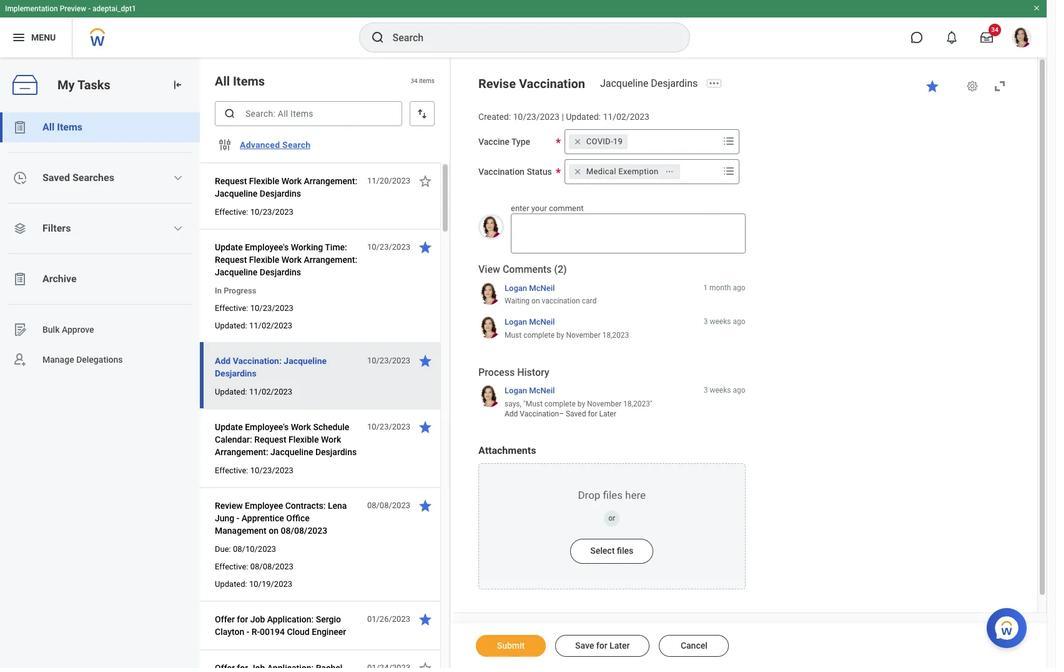 Task type: describe. For each thing, give the bounding box(es) containing it.
34 for 34 items
[[411, 78, 418, 85]]

review
[[215, 501, 243, 511]]

items inside 'all items' 'button'
[[57, 121, 83, 133]]

attachments region
[[479, 445, 746, 590]]

desjardins inside update employee's working time: request flexible work arrangement: jacqueline desjardins
[[260, 267, 301, 277]]

gear image
[[967, 80, 979, 92]]

update employee's working time: request flexible work arrangement: jacqueline desjardins button
[[215, 240, 361, 280]]

november inside says, "must complete by november 18,2023" add vaccination – saved for later
[[587, 400, 622, 408]]

18,2023"
[[624, 400, 653, 408]]

"must
[[524, 400, 543, 408]]

star image for review employee contracts: lena jung - apprentice office management on 08/08/2023
[[418, 499, 433, 514]]

employee's for request
[[245, 422, 289, 432]]

cloud
[[287, 627, 310, 637]]

update for update employee's work schedule calendar: request flexible work arrangement: jacqueline desjardins
[[215, 422, 243, 432]]

filters
[[42, 222, 71, 234]]

clayton
[[215, 627, 244, 637]]

close environment banner image
[[1034, 4, 1041, 12]]

revise
[[479, 76, 516, 91]]

save for later
[[576, 641, 630, 651]]

notifications large image
[[946, 31, 959, 44]]

add vaccination: jacqueline desjardins button
[[215, 354, 361, 381]]

0 vertical spatial 11/02/2023
[[603, 112, 650, 122]]

inbox large image
[[981, 31, 994, 44]]

my tasks element
[[0, 57, 200, 669]]

logan mcneil for complete
[[505, 318, 555, 327]]

sergio
[[316, 615, 341, 625]]

x small image
[[572, 165, 584, 178]]

effective: 08/08/2023
[[215, 562, 294, 572]]

item list element
[[200, 57, 451, 669]]

preview
[[60, 4, 86, 13]]

in
[[215, 286, 222, 296]]

0 vertical spatial search image
[[370, 30, 385, 45]]

clipboard image for all items
[[12, 120, 27, 135]]

tasks
[[77, 77, 110, 92]]

save for later button
[[556, 636, 650, 657]]

card
[[582, 297, 597, 306]]

submit button
[[476, 636, 546, 657]]

effective: 10/23/2023 for flexible
[[215, 207, 294, 217]]

due:
[[215, 545, 231, 554]]

arrangement: inside update employee's working time: request flexible work arrangement: jacqueline desjardins
[[304, 255, 358, 265]]

your
[[532, 204, 547, 213]]

says,
[[505, 400, 522, 408]]

logan mcneil for on
[[505, 283, 555, 293]]

0 vertical spatial november
[[566, 331, 601, 340]]

later inside button
[[610, 641, 630, 651]]

save
[[576, 641, 594, 651]]

application:
[[267, 615, 314, 625]]

work inside request flexible work arrangement: jacqueline desjardins
[[282, 176, 302, 186]]

comments
[[503, 264, 552, 276]]

1 month ago
[[704, 283, 746, 292]]

search
[[282, 140, 311, 150]]

my
[[57, 77, 75, 92]]

waiting
[[505, 297, 530, 306]]

items inside item list element
[[233, 74, 265, 89]]

view comments (2)
[[479, 264, 567, 276]]

perspective image
[[12, 221, 27, 236]]

later inside says, "must complete by november 18,2023" add vaccination – saved for later
[[600, 410, 617, 419]]

r-
[[252, 627, 260, 637]]

manage delegations
[[42, 355, 123, 365]]

advanced
[[240, 140, 280, 150]]

update employee's working time: request flexible work arrangement: jacqueline desjardins
[[215, 242, 358, 277]]

jacqueline inside add vaccination: jacqueline desjardins
[[284, 356, 327, 366]]

user plus image
[[12, 352, 27, 367]]

mcneil for on
[[529, 283, 555, 293]]

0 vertical spatial by
[[557, 331, 565, 340]]

request inside request flexible work arrangement: jacqueline desjardins
[[215, 176, 247, 186]]

rename image
[[12, 322, 27, 337]]

searches
[[72, 172, 114, 184]]

1
[[704, 283, 708, 292]]

19
[[614, 137, 623, 146]]

–
[[559, 410, 564, 419]]

add vaccination: jacqueline desjardins
[[215, 356, 327, 379]]

medical
[[587, 167, 617, 176]]

work down schedule
[[321, 435, 341, 445]]

implementation preview -   adeptai_dpt1
[[5, 4, 136, 13]]

created:
[[479, 112, 511, 122]]

profile logan mcneil image
[[1012, 27, 1032, 50]]

updated: 10/19/2023
[[215, 580, 293, 589]]

must complete by november 18,2023
[[505, 331, 629, 340]]

contracts:
[[285, 501, 326, 511]]

filters button
[[0, 214, 200, 244]]

jacqueline inside update employee's work schedule calendar: request flexible work arrangement: jacqueline desjardins
[[271, 447, 313, 457]]

star image for updated: 11/02/2023
[[418, 354, 433, 369]]

covid-19, press delete to clear value. option
[[569, 134, 628, 149]]

sort image
[[416, 107, 429, 120]]

archive
[[42, 273, 77, 285]]

34 button
[[974, 24, 1002, 51]]

list containing all items
[[0, 112, 200, 375]]

or
[[609, 514, 616, 523]]

select files
[[591, 546, 634, 556]]

2 effective: 10/23/2023 from the top
[[215, 304, 294, 313]]

calendar:
[[215, 435, 252, 445]]

ago for must complete by november 18,2023
[[733, 318, 746, 326]]

clock check image
[[12, 171, 27, 186]]

logan for waiting
[[505, 283, 527, 293]]

- inside menu banner
[[88, 4, 91, 13]]

advanced search button
[[235, 132, 316, 157]]

34 items
[[411, 78, 435, 85]]

manage
[[42, 355, 74, 365]]

1 vertical spatial search image
[[224, 107, 236, 120]]

offer for job application: sergio clayton ‎- r-00194 cloud engineer button
[[215, 612, 361, 640]]

clipboard image for archive
[[12, 272, 27, 287]]

1 vertical spatial vaccination
[[479, 167, 525, 177]]

34 for 34
[[992, 26, 999, 33]]

0 vertical spatial complete
[[524, 331, 555, 340]]

x small image
[[572, 135, 584, 148]]

effective: 10/23/2023 for employee's
[[215, 466, 294, 476]]

menu button
[[0, 17, 72, 57]]

all items inside item list element
[[215, 74, 265, 89]]

jacqueline inside request flexible work arrangement: jacqueline desjardins
[[215, 189, 258, 199]]

flexible inside update employee's work schedule calendar: request flexible work arrangement: jacqueline desjardins
[[289, 435, 319, 445]]

‎-
[[247, 627, 250, 637]]

ago for waiting on vaccination card
[[733, 283, 746, 292]]

updated: down effective: 08/08/2023
[[215, 580, 247, 589]]

review employee contracts: lena jung - apprentice office management on 08/08/2023 button
[[215, 499, 361, 539]]

all inside 'button'
[[42, 121, 55, 133]]

delegations
[[76, 355, 123, 365]]

work inside update employee's working time: request flexible work arrangement: jacqueline desjardins
[[282, 255, 302, 265]]

employee's for flexible
[[245, 242, 289, 252]]

jacqueline desjardins
[[600, 77, 698, 89]]

bulk approve
[[42, 325, 94, 335]]

for for offer for job application: sergio clayton ‎- r-00194 cloud engineer
[[237, 615, 248, 625]]

all items inside 'all items' 'button'
[[42, 121, 83, 133]]

08/10/2023
[[233, 545, 276, 554]]

ago inside the process history region
[[733, 386, 746, 395]]

bulk
[[42, 325, 60, 335]]

3 weeks ago for must complete by november 18,2023
[[704, 318, 746, 326]]

adeptai_dpt1
[[93, 4, 136, 13]]

2 effective: from the top
[[215, 304, 248, 313]]

prompts image for vaccine type
[[722, 134, 737, 149]]

4 star image from the top
[[418, 661, 433, 669]]

my tasks
[[57, 77, 110, 92]]

comment
[[549, 204, 584, 213]]

process history region
[[479, 366, 746, 424]]

says, "must complete by november 18,2023" add vaccination – saved for later
[[505, 400, 653, 419]]

select
[[591, 546, 615, 556]]

files
[[617, 546, 634, 556]]

add inside add vaccination: jacqueline desjardins
[[215, 356, 231, 366]]

employee
[[245, 501, 283, 511]]

3 effective: from the top
[[215, 466, 248, 476]]

add inside says, "must complete by november 18,2023" add vaccination – saved for later
[[505, 410, 518, 419]]

cancel
[[681, 641, 708, 651]]

2 vertical spatial 08/08/2023
[[250, 562, 294, 572]]

job
[[250, 615, 265, 625]]

|
[[562, 112, 564, 122]]



Task type: locate. For each thing, give the bounding box(es) containing it.
fullscreen image
[[993, 79, 1008, 94]]

update for update employee's working time: request flexible work arrangement: jacqueline desjardins
[[215, 242, 243, 252]]

in progress
[[215, 286, 256, 296]]

4 effective: from the top
[[215, 562, 248, 572]]

effective: 10/23/2023 up employee at the left of the page
[[215, 466, 294, 476]]

for inside says, "must complete by november 18,2023" add vaccination – saved for later
[[588, 410, 598, 419]]

3 weeks ago
[[704, 318, 746, 326], [704, 386, 746, 395]]

1 logan mcneil button from the top
[[505, 283, 555, 294]]

2 vertical spatial flexible
[[289, 435, 319, 445]]

1 horizontal spatial all
[[215, 74, 230, 89]]

request flexible work arrangement: jacqueline desjardins
[[215, 176, 358, 199]]

1 vertical spatial by
[[578, 400, 586, 408]]

1 vertical spatial later
[[610, 641, 630, 651]]

0 vertical spatial clipboard image
[[12, 120, 27, 135]]

0 vertical spatial on
[[532, 297, 540, 306]]

working
[[291, 242, 323, 252]]

3 star image from the top
[[418, 612, 433, 627]]

logan up says,
[[505, 386, 527, 396]]

- right preview
[[88, 4, 91, 13]]

for
[[588, 410, 598, 419], [237, 615, 248, 625], [597, 641, 608, 651]]

employee's
[[245, 242, 289, 252], [245, 422, 289, 432]]

1 vertical spatial -
[[237, 514, 240, 524]]

chevron down image
[[173, 173, 183, 183]]

2 prompts image from the top
[[722, 164, 737, 179]]

on down apprentice
[[269, 526, 279, 536]]

0 horizontal spatial all items
[[42, 121, 83, 133]]

0 vertical spatial employee's
[[245, 242, 289, 252]]

update inside update employee's work schedule calendar: request flexible work arrangement: jacqueline desjardins
[[215, 422, 243, 432]]

effective:
[[215, 207, 248, 217], [215, 304, 248, 313], [215, 466, 248, 476], [215, 562, 248, 572]]

1 vertical spatial 08/08/2023
[[281, 526, 328, 536]]

later
[[600, 410, 617, 419], [610, 641, 630, 651]]

- up the management
[[237, 514, 240, 524]]

0 vertical spatial 08/08/2023
[[367, 501, 411, 511]]

star image for effective: 10/23/2023
[[418, 420, 433, 435]]

enter
[[511, 204, 530, 213]]

1 horizontal spatial items
[[233, 74, 265, 89]]

jacqueline down configure icon in the left top of the page
[[215, 189, 258, 199]]

0 vertical spatial logan mcneil
[[505, 283, 555, 293]]

updated: 11/02/2023
[[215, 321, 293, 331], [215, 387, 293, 397]]

0 vertical spatial -
[[88, 4, 91, 13]]

logan mcneil button inside the process history region
[[505, 386, 555, 397]]

0 vertical spatial weeks
[[710, 318, 731, 326]]

0 vertical spatial prompts image
[[722, 134, 737, 149]]

01/26/2023
[[367, 615, 411, 624]]

1 vertical spatial arrangement:
[[304, 255, 358, 265]]

apprentice
[[242, 514, 284, 524]]

medical exemption element
[[587, 166, 659, 177]]

progress
[[224, 286, 256, 296]]

0 vertical spatial add
[[215, 356, 231, 366]]

flexible up 'progress'
[[249, 255, 279, 265]]

jacqueline inside update employee's working time: request flexible work arrangement: jacqueline desjardins
[[215, 267, 258, 277]]

saved searches
[[42, 172, 114, 184]]

1 ago from the top
[[733, 283, 746, 292]]

star image for 01/26/2023
[[418, 612, 433, 627]]

08/08/2023 up 10/19/2023
[[250, 562, 294, 572]]

2 3 from the top
[[704, 386, 708, 395]]

logan mcneil button up "must
[[505, 386, 555, 397]]

logan mcneil button for complete
[[505, 317, 555, 328]]

1 vertical spatial request
[[215, 255, 247, 265]]

0 vertical spatial update
[[215, 242, 243, 252]]

desjardins inside request flexible work arrangement: jacqueline desjardins
[[260, 189, 301, 199]]

1 effective: from the top
[[215, 207, 248, 217]]

weeks inside the process history region
[[710, 386, 731, 395]]

mcneil for complete
[[529, 318, 555, 327]]

saved right clock check image
[[42, 172, 70, 184]]

1 horizontal spatial on
[[532, 297, 540, 306]]

1 vertical spatial all items
[[42, 121, 83, 133]]

2 ago from the top
[[733, 318, 746, 326]]

1 vertical spatial weeks
[[710, 386, 731, 395]]

all inside item list element
[[215, 74, 230, 89]]

later right save
[[610, 641, 630, 651]]

1 3 from the top
[[704, 318, 708, 326]]

0 vertical spatial 3
[[704, 318, 708, 326]]

1 vertical spatial ago
[[733, 318, 746, 326]]

1 horizontal spatial by
[[578, 400, 586, 408]]

request right calendar:
[[254, 435, 287, 445]]

2 star image from the top
[[418, 420, 433, 435]]

for for save for later
[[597, 641, 608, 651]]

3 logan from the top
[[505, 386, 527, 396]]

1 horizontal spatial add
[[505, 410, 518, 419]]

0 horizontal spatial on
[[269, 526, 279, 536]]

weeks
[[710, 318, 731, 326], [710, 386, 731, 395]]

review employee contracts: lena jung - apprentice office management on 08/08/2023
[[215, 501, 347, 536]]

work
[[282, 176, 302, 186], [282, 255, 302, 265], [291, 422, 311, 432], [321, 435, 341, 445]]

arrangement: down calendar:
[[215, 447, 268, 457]]

1 horizontal spatial saved
[[566, 410, 586, 419]]

desjardins inside update employee's work schedule calendar: request flexible work arrangement: jacqueline desjardins
[[316, 447, 357, 457]]

1 effective: 10/23/2023 from the top
[[215, 207, 294, 217]]

employee's left working
[[245, 242, 289, 252]]

add
[[215, 356, 231, 366], [505, 410, 518, 419]]

3 ago from the top
[[733, 386, 746, 395]]

vaccination down "must
[[520, 410, 559, 419]]

ago
[[733, 283, 746, 292], [733, 318, 746, 326], [733, 386, 746, 395]]

0 horizontal spatial all
[[42, 121, 55, 133]]

2 vertical spatial logan
[[505, 386, 527, 396]]

1 vertical spatial add
[[505, 410, 518, 419]]

08/08/2023 down office
[[281, 526, 328, 536]]

3 mcneil from the top
[[529, 386, 555, 396]]

for up ‎-
[[237, 615, 248, 625]]

add down says,
[[505, 410, 518, 419]]

lena
[[328, 501, 347, 511]]

0 vertical spatial request
[[215, 176, 247, 186]]

submit
[[497, 641, 525, 651]]

all items
[[215, 74, 265, 89], [42, 121, 83, 133]]

jung
[[215, 514, 235, 524]]

weeks for must complete by november 18,2023
[[710, 318, 731, 326]]

0 horizontal spatial search image
[[224, 107, 236, 120]]

all up saved searches
[[42, 121, 55, 133]]

34 inside 34 "button"
[[992, 26, 999, 33]]

saved inside says, "must complete by november 18,2023" add vaccination – saved for later
[[566, 410, 586, 419]]

update employee's work schedule calendar: request flexible work arrangement: jacqueline desjardins button
[[215, 420, 361, 460]]

arrangement: down time:
[[304, 255, 358, 265]]

3 for must complete by november 18,2023
[[704, 318, 708, 326]]

star image for update employee's working time: request flexible work arrangement: jacqueline desjardins
[[418, 240, 433, 255]]

employee's photo (logan mcneil) image
[[479, 214, 504, 240]]

updated:
[[566, 112, 601, 122], [215, 321, 247, 331], [215, 387, 247, 397], [215, 580, 247, 589]]

update employee's work schedule calendar: request flexible work arrangement: jacqueline desjardins
[[215, 422, 357, 457]]

flexible inside request flexible work arrangement: jacqueline desjardins
[[249, 176, 279, 186]]

mcneil
[[529, 283, 555, 293], [529, 318, 555, 327], [529, 386, 555, 396]]

0 vertical spatial flexible
[[249, 176, 279, 186]]

3 logan mcneil button from the top
[[505, 386, 555, 397]]

all right transformation import image
[[215, 74, 230, 89]]

1 vertical spatial mcneil
[[529, 318, 555, 327]]

0 horizontal spatial add
[[215, 356, 231, 366]]

mcneil up "must
[[529, 386, 555, 396]]

time:
[[325, 242, 347, 252]]

1 vertical spatial update
[[215, 422, 243, 432]]

manage delegations link
[[0, 345, 200, 375]]

3 weeks ago for says, "must complete by november 18,2023"
[[704, 386, 746, 395]]

clipboard image inside archive button
[[12, 272, 27, 287]]

employee's inside update employee's working time: request flexible work arrangement: jacqueline desjardins
[[245, 242, 289, 252]]

for right –
[[588, 410, 598, 419]]

complete inside says, "must complete by november 18,2023" add vaccination – saved for later
[[545, 400, 576, 408]]

star image for request flexible work arrangement: jacqueline desjardins
[[418, 174, 433, 189]]

office
[[286, 514, 310, 524]]

saved inside 'dropdown button'
[[42, 172, 70, 184]]

flexible inside update employee's working time: request flexible work arrangement: jacqueline desjardins
[[249, 255, 279, 265]]

logan mcneil button up the waiting
[[505, 283, 555, 294]]

1 horizontal spatial -
[[237, 514, 240, 524]]

employee's up calendar:
[[245, 422, 289, 432]]

1 vertical spatial 3 weeks ago
[[704, 386, 746, 395]]

2 updated: 11/02/2023 from the top
[[215, 387, 293, 397]]

search image
[[370, 30, 385, 45], [224, 107, 236, 120]]

08/08/2023 inside review employee contracts: lena jung - apprentice office management on 08/08/2023
[[281, 526, 328, 536]]

request flexible work arrangement: jacqueline desjardins button
[[215, 174, 361, 201]]

must
[[505, 331, 522, 340]]

34 left profile logan mcneil image
[[992, 26, 999, 33]]

employee's inside update employee's work schedule calendar: request flexible work arrangement: jacqueline desjardins
[[245, 422, 289, 432]]

november left 18,2023
[[566, 331, 601, 340]]

0 vertical spatial all items
[[215, 74, 265, 89]]

on right the waiting
[[532, 297, 540, 306]]

star image
[[925, 79, 940, 94], [418, 174, 433, 189], [418, 240, 433, 255], [418, 499, 433, 514]]

2 vertical spatial logan mcneil
[[505, 386, 555, 396]]

offer
[[215, 615, 235, 625]]

engineer
[[312, 627, 346, 637]]

1 prompts image from the top
[[722, 134, 737, 149]]

jacqueline desjardins element
[[600, 77, 706, 89]]

3 for says, "must complete by november 18,2023"
[[704, 386, 708, 395]]

logan mcneil up the waiting
[[505, 283, 555, 293]]

logan for must
[[505, 318, 527, 327]]

action bar region
[[451, 623, 1047, 669]]

1 vertical spatial logan
[[505, 318, 527, 327]]

arrangement: inside request flexible work arrangement: jacqueline desjardins
[[304, 176, 358, 186]]

34 inside item list element
[[411, 78, 418, 85]]

logan up the waiting
[[505, 283, 527, 293]]

mcneil inside the process history region
[[529, 386, 555, 396]]

10/19/2023
[[249, 580, 293, 589]]

updated: down vaccination:
[[215, 387, 247, 397]]

saved right –
[[566, 410, 586, 419]]

complete up –
[[545, 400, 576, 408]]

archive button
[[0, 264, 200, 294]]

implementation
[[5, 4, 58, 13]]

0 horizontal spatial saved
[[42, 172, 70, 184]]

waiting on vaccination card
[[505, 297, 597, 306]]

covid-19
[[587, 137, 623, 146]]

enter your comment text field
[[511, 214, 746, 254]]

1 weeks from the top
[[710, 318, 731, 326]]

exemption
[[619, 167, 659, 176]]

1 horizontal spatial all items
[[215, 74, 265, 89]]

updated: right |
[[566, 112, 601, 122]]

2 mcneil from the top
[[529, 318, 555, 327]]

1 vertical spatial for
[[237, 615, 248, 625]]

arrangement: down search at the left of the page
[[304, 176, 358, 186]]

effective: 10/23/2023 down 'progress'
[[215, 304, 294, 313]]

covid-
[[587, 137, 614, 146]]

enter your comment
[[511, 204, 584, 213]]

1 vertical spatial effective: 10/23/2023
[[215, 304, 294, 313]]

list
[[0, 112, 200, 375]]

flexible down advanced
[[249, 176, 279, 186]]

logan mcneil button for on
[[505, 283, 555, 294]]

clipboard image left the 'archive'
[[12, 272, 27, 287]]

1 vertical spatial all
[[42, 121, 55, 133]]

update up 'in progress'
[[215, 242, 243, 252]]

18,2023
[[603, 331, 629, 340]]

0 vertical spatial logan
[[505, 283, 527, 293]]

request up 'in progress'
[[215, 255, 247, 265]]

1 vertical spatial on
[[269, 526, 279, 536]]

3
[[704, 318, 708, 326], [704, 386, 708, 395]]

for inside offer for job application: sergio clayton ‎- r-00194 cloud engineer
[[237, 615, 248, 625]]

11/02/2023 up vaccination:
[[249, 321, 293, 331]]

star image
[[418, 354, 433, 369], [418, 420, 433, 435], [418, 612, 433, 627], [418, 661, 433, 669]]

3 logan mcneil from the top
[[505, 386, 555, 396]]

on
[[532, 297, 540, 306], [269, 526, 279, 536]]

items
[[419, 78, 435, 85]]

2 employee's from the top
[[245, 422, 289, 432]]

1 vertical spatial logan mcneil
[[505, 318, 555, 327]]

1 update from the top
[[215, 242, 243, 252]]

logan mcneil up "must
[[505, 386, 555, 396]]

Search: All Items text field
[[215, 101, 402, 126]]

logan mcneil up must
[[505, 318, 555, 327]]

by
[[557, 331, 565, 340], [578, 400, 586, 408]]

2 vertical spatial mcneil
[[529, 386, 555, 396]]

logan inside the process history region
[[505, 386, 527, 396]]

by right "must
[[578, 400, 586, 408]]

0 vertical spatial effective: 10/23/2023
[[215, 207, 294, 217]]

work down search at the left of the page
[[282, 176, 302, 186]]

11/02/2023 up 19
[[603, 112, 650, 122]]

flexible
[[249, 176, 279, 186], [249, 255, 279, 265], [289, 435, 319, 445]]

prompts image
[[722, 134, 737, 149], [722, 164, 737, 179]]

by down vaccination
[[557, 331, 565, 340]]

3 effective: 10/23/2023 from the top
[[215, 466, 294, 476]]

update
[[215, 242, 243, 252], [215, 422, 243, 432]]

2 clipboard image from the top
[[12, 272, 27, 287]]

arrangement: inside update employee's work schedule calendar: request flexible work arrangement: jacqueline desjardins
[[215, 447, 268, 457]]

later right –
[[600, 410, 617, 419]]

1 mcneil from the top
[[529, 283, 555, 293]]

by inside says, "must complete by november 18,2023" add vaccination – saved for later
[[578, 400, 586, 408]]

month
[[710, 283, 731, 292]]

for inside action bar region
[[597, 641, 608, 651]]

1 vertical spatial logan mcneil button
[[505, 317, 555, 328]]

00194
[[260, 627, 285, 637]]

updated: 11/02/2023 down add vaccination: jacqueline desjardins
[[215, 387, 293, 397]]

2 vertical spatial effective: 10/23/2023
[[215, 466, 294, 476]]

1 vertical spatial clipboard image
[[12, 272, 27, 287]]

prompts image for vaccination status
[[722, 164, 737, 179]]

2 logan mcneil button from the top
[[505, 317, 555, 328]]

jacqueline up 'in progress'
[[215, 267, 258, 277]]

logan mcneil button up must
[[505, 317, 555, 328]]

0 vertical spatial vaccination
[[519, 76, 585, 91]]

complete right must
[[524, 331, 555, 340]]

2 vertical spatial 11/02/2023
[[249, 387, 293, 397]]

process
[[479, 367, 515, 379]]

schedule
[[313, 422, 350, 432]]

november left 18,2023"
[[587, 400, 622, 408]]

0 vertical spatial items
[[233, 74, 265, 89]]

34 left the items
[[411, 78, 418, 85]]

transformation import image
[[171, 79, 184, 91]]

1 vertical spatial items
[[57, 121, 83, 133]]

2 3 weeks ago from the top
[[704, 386, 746, 395]]

chevron down image
[[173, 224, 183, 234]]

1 vertical spatial employee's
[[245, 422, 289, 432]]

effective: down due: at the bottom
[[215, 562, 248, 572]]

attachments
[[479, 445, 536, 457]]

1 updated: 11/02/2023 from the top
[[215, 321, 293, 331]]

1 horizontal spatial search image
[[370, 30, 385, 45]]

created: 10/23/2023 | updated: 11/02/2023
[[479, 112, 650, 122]]

update up calendar:
[[215, 422, 243, 432]]

0 horizontal spatial items
[[57, 121, 83, 133]]

0 vertical spatial later
[[600, 410, 617, 419]]

11/02/2023 down add vaccination: jacqueline desjardins
[[249, 387, 293, 397]]

1 star image from the top
[[418, 354, 433, 369]]

1 vertical spatial prompts image
[[722, 164, 737, 179]]

3 weeks ago inside the process history region
[[704, 386, 746, 395]]

1 vertical spatial 34
[[411, 78, 418, 85]]

1 vertical spatial complete
[[545, 400, 576, 408]]

1 vertical spatial flexible
[[249, 255, 279, 265]]

complete
[[524, 331, 555, 340], [545, 400, 576, 408]]

1 vertical spatial updated: 11/02/2023
[[215, 387, 293, 397]]

1 employee's from the top
[[245, 242, 289, 252]]

jacqueline up 19
[[600, 77, 649, 89]]

all items button
[[0, 112, 200, 142]]

related actions image
[[666, 167, 675, 176]]

08/08/2023 right lena
[[367, 501, 411, 511]]

effective: down 'in progress'
[[215, 304, 248, 313]]

logan up must
[[505, 318, 527, 327]]

1 logan from the top
[[505, 283, 527, 293]]

0 vertical spatial 34
[[992, 26, 999, 33]]

vaccination
[[542, 297, 580, 306]]

work down working
[[282, 255, 302, 265]]

clipboard image
[[12, 120, 27, 135], [12, 272, 27, 287]]

weeks for says, "must complete by november 18,2023"
[[710, 386, 731, 395]]

2 vertical spatial for
[[597, 641, 608, 651]]

request inside update employee's working time: request flexible work arrangement: jacqueline desjardins
[[215, 255, 247, 265]]

0 horizontal spatial by
[[557, 331, 565, 340]]

2 vertical spatial arrangement:
[[215, 447, 268, 457]]

1 horizontal spatial 34
[[992, 26, 999, 33]]

vaccination inside says, "must complete by november 18,2023" add vaccination – saved for later
[[520, 410, 559, 419]]

0 vertical spatial for
[[588, 410, 598, 419]]

desjardins inside add vaccination: jacqueline desjardins
[[215, 369, 257, 379]]

clipboard image inside 'all items' 'button'
[[12, 120, 27, 135]]

0 vertical spatial logan mcneil button
[[505, 283, 555, 294]]

update inside update employee's working time: request flexible work arrangement: jacqueline desjardins
[[215, 242, 243, 252]]

management
[[215, 526, 267, 536]]

justify image
[[11, 30, 26, 45]]

0 vertical spatial updated: 11/02/2023
[[215, 321, 293, 331]]

logan mcneil button
[[505, 283, 555, 294], [505, 317, 555, 328], [505, 386, 555, 397]]

flexible down schedule
[[289, 435, 319, 445]]

on inside review employee contracts: lena jung - apprentice office management on 08/08/2023
[[269, 526, 279, 536]]

- inside review employee contracts: lena jung - apprentice office management on 08/08/2023
[[237, 514, 240, 524]]

jacqueline down schedule
[[271, 447, 313, 457]]

0 vertical spatial mcneil
[[529, 283, 555, 293]]

approve
[[62, 325, 94, 335]]

request inside update employee's work schedule calendar: request flexible work arrangement: jacqueline desjardins
[[254, 435, 287, 445]]

0 vertical spatial arrangement:
[[304, 176, 358, 186]]

vaccination down vaccine type
[[479, 167, 525, 177]]

2 logan from the top
[[505, 318, 527, 327]]

11/20/2023
[[367, 176, 411, 186]]

vaccination:
[[233, 356, 282, 366]]

0 vertical spatial saved
[[42, 172, 70, 184]]

effective: 10/23/2023 down request flexible work arrangement: jacqueline desjardins
[[215, 207, 294, 217]]

vaccine
[[479, 137, 510, 147]]

3 inside the process history region
[[704, 386, 708, 395]]

1 vertical spatial november
[[587, 400, 622, 408]]

configure image
[[217, 137, 232, 152]]

0 vertical spatial all
[[215, 74, 230, 89]]

mcneil down waiting on vaccination card in the top of the page
[[529, 318, 555, 327]]

1 vertical spatial saved
[[566, 410, 586, 419]]

logan
[[505, 283, 527, 293], [505, 318, 527, 327], [505, 386, 527, 396]]

request down configure icon in the left top of the page
[[215, 176, 247, 186]]

for right save
[[597, 641, 608, 651]]

2 vertical spatial logan mcneil button
[[505, 386, 555, 397]]

mcneil up waiting on vaccination card in the top of the page
[[529, 283, 555, 293]]

2 vertical spatial ago
[[733, 386, 746, 395]]

2 vertical spatial request
[[254, 435, 287, 445]]

add left vaccination:
[[215, 356, 231, 366]]

covid-19 element
[[587, 136, 623, 147]]

vaccine type
[[479, 137, 531, 147]]

0 vertical spatial 3 weeks ago
[[704, 318, 746, 326]]

2 weeks from the top
[[710, 386, 731, 395]]

menu banner
[[0, 0, 1047, 57]]

Search Workday  search field
[[393, 24, 664, 51]]

2 logan mcneil from the top
[[505, 318, 555, 327]]

jacqueline right vaccination:
[[284, 356, 327, 366]]

updated: 11/02/2023 up vaccination:
[[215, 321, 293, 331]]

1 clipboard image from the top
[[12, 120, 27, 135]]

1 logan mcneil from the top
[[505, 283, 555, 293]]

select files button
[[571, 539, 654, 564]]

0 vertical spatial ago
[[733, 283, 746, 292]]

medical exemption, press delete to clear value. option
[[569, 164, 681, 179]]

1 3 weeks ago from the top
[[704, 318, 746, 326]]

1 vertical spatial 11/02/2023
[[249, 321, 293, 331]]

offer for job application: sergio clayton ‎- r-00194 cloud engineer
[[215, 615, 346, 637]]

2 vertical spatial vaccination
[[520, 410, 559, 419]]

0 horizontal spatial -
[[88, 4, 91, 13]]

effective: 10/23/2023
[[215, 207, 294, 217], [215, 304, 294, 313], [215, 466, 294, 476]]

updated: down 'in progress'
[[215, 321, 247, 331]]

work left schedule
[[291, 422, 311, 432]]

clipboard image up clock check image
[[12, 120, 27, 135]]

2 update from the top
[[215, 422, 243, 432]]

logan mcneil inside the process history region
[[505, 386, 555, 396]]

effective: down calendar:
[[215, 466, 248, 476]]

saved
[[42, 172, 70, 184], [566, 410, 586, 419]]

effective: down request flexible work arrangement: jacqueline desjardins
[[215, 207, 248, 217]]

vaccination up |
[[519, 76, 585, 91]]

0 horizontal spatial 34
[[411, 78, 418, 85]]



Task type: vqa. For each thing, say whether or not it's contained in the screenshot.
chevron down image for Filters
yes



